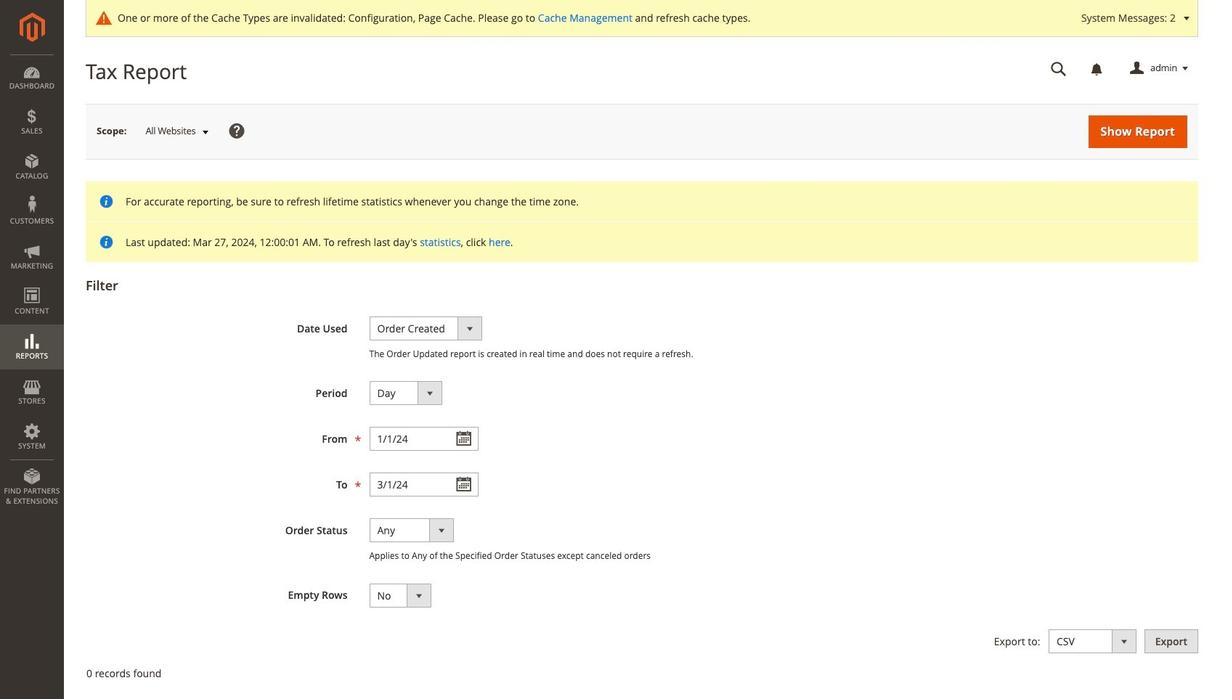 Task type: describe. For each thing, give the bounding box(es) containing it.
magento admin panel image
[[19, 12, 45, 42]]



Task type: locate. For each thing, give the bounding box(es) containing it.
None text field
[[1041, 56, 1077, 81], [369, 427, 478, 451], [1041, 56, 1077, 81], [369, 427, 478, 451]]

menu bar
[[0, 54, 64, 514]]

None text field
[[369, 473, 478, 497]]



